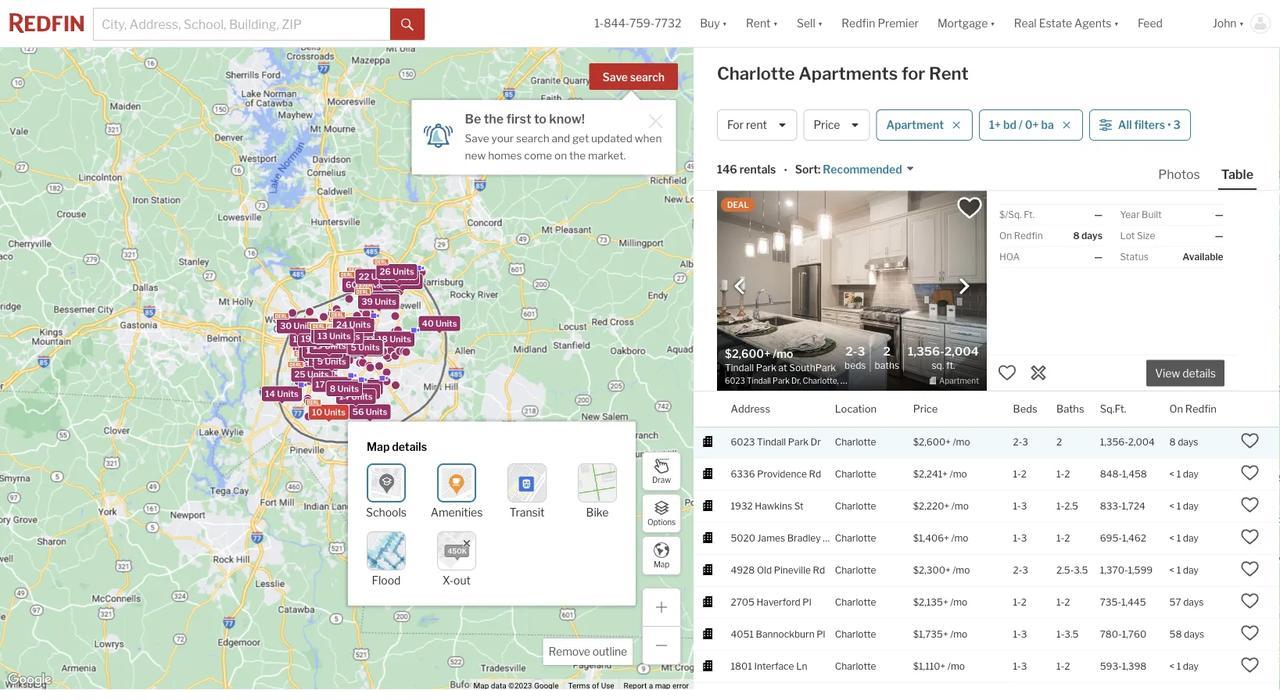 Task type: describe. For each thing, give the bounding box(es) containing it.
location
[[835, 403, 877, 415]]

$2,135+
[[913, 597, 948, 608]]

< for 1,462
[[1169, 533, 1175, 544]]

1 vertical spatial rd
[[813, 565, 825, 576]]

5 up 56
[[348, 387, 353, 397]]

view details button
[[1146, 360, 1225, 387]]

homes
[[488, 149, 522, 162]]

day for 1,398
[[1183, 661, 1199, 673]]

1 vertical spatial redfin
[[1014, 230, 1043, 242]]

flood button
[[367, 532, 406, 587]]

0 vertical spatial rd
[[809, 469, 821, 480]]

$2,600+ /mo
[[913, 437, 970, 448]]

— for size
[[1215, 230, 1223, 242]]

1-3 for $2,220+ /mo
[[1013, 501, 1027, 512]]

2,004 for 1,356-2,004
[[1128, 437, 1155, 448]]

$1,735+
[[913, 629, 948, 641]]

1,458
[[1122, 469, 1147, 480]]

schools
[[366, 506, 407, 519]]

593-1,398
[[1100, 661, 1147, 673]]

3 inside 2-3 beds
[[857, 344, 865, 358]]

4 units
[[310, 346, 339, 356]]

5020 james bradley lee way
[[731, 533, 861, 544]]

sell ▾ button
[[797, 0, 823, 47]]

/mo for $2,600+ /mo
[[953, 437, 970, 448]]

5 down 4 units
[[317, 357, 323, 367]]

1,356- for 1,356-2,004
[[1100, 437, 1128, 448]]

5 down 35 units
[[351, 342, 356, 353]]

draw button
[[642, 452, 681, 491]]

details for view details
[[1182, 367, 1216, 380]]

$/sq.
[[999, 209, 1022, 221]]

1,370-1,599
[[1100, 565, 1153, 576]]

20 units
[[309, 345, 343, 355]]

2,004 for 1,356-2,004 sq. ft.
[[945, 344, 979, 358]]

$2,241+ /mo
[[913, 469, 967, 480]]

1,356- for 1,356-2,004 sq. ft.
[[908, 344, 945, 358]]

transit button
[[508, 464, 547, 519]]

City, Address, School, Building, ZIP search field
[[94, 9, 390, 40]]

0 horizontal spatial 7
[[308, 349, 313, 359]]

remove outline button
[[543, 639, 633, 665]]

4928 old pineville rd
[[731, 565, 825, 576]]

1 horizontal spatial 19
[[313, 341, 323, 351]]

amenities
[[431, 506, 483, 519]]

table
[[1221, 167, 1254, 182]]

map region
[[0, 0, 726, 690]]

5 down 4
[[312, 357, 318, 367]]

23 units
[[385, 277, 420, 287]]

day for 1,458
[[1183, 469, 1199, 480]]

mortgage
[[938, 17, 988, 30]]

< for 1,724
[[1169, 501, 1175, 512]]

days left lot
[[1082, 230, 1103, 242]]

favorite this home image for 848-1,458
[[1241, 464, 1259, 482]]

map for map
[[654, 560, 669, 569]]

1-2 for 593-1,398
[[1057, 661, 1070, 673]]

17
[[315, 380, 325, 390]]

the inside save your search and get updated when new homes come on the market.
[[569, 149, 586, 162]]

63
[[345, 382, 356, 392]]

estate
[[1039, 17, 1072, 30]]

tindall
[[757, 437, 786, 448]]

be the first to know! dialog
[[412, 91, 676, 175]]

on inside on redfin button
[[1169, 403, 1183, 415]]

1- down beds button
[[1013, 469, 1021, 480]]

pl for 4051 bannockburn pl
[[817, 629, 825, 641]]

sell ▾ button
[[787, 0, 832, 47]]

outline
[[593, 646, 627, 659]]

1 for 1,370-1,599
[[1177, 565, 1181, 576]]

6023
[[731, 437, 755, 448]]

2-3 beds
[[845, 344, 866, 371]]

3.5 for 2.5-
[[1074, 565, 1088, 576]]

4928
[[731, 565, 755, 576]]

feed button
[[1128, 0, 1203, 47]]

map details
[[367, 440, 427, 454]]

1- left 1-3.5 on the right bottom
[[1013, 629, 1021, 641]]

24
[[336, 320, 348, 330]]

— left status
[[1094, 251, 1103, 263]]

0 vertical spatial 8 units
[[308, 354, 337, 364]]

save search button
[[589, 63, 678, 90]]

flood
[[372, 574, 401, 587]]

35
[[331, 326, 343, 337]]

1- left 1-2.5
[[1013, 501, 1021, 512]]

10 units
[[312, 407, 346, 418]]

photos button
[[1155, 166, 1218, 188]]

▾ for john ▾
[[1239, 17, 1244, 30]]

$2,300+
[[913, 565, 951, 576]]

1 horizontal spatial rent
[[929, 63, 969, 84]]

pl for 2705 haverford pl
[[803, 597, 811, 608]]

1 horizontal spatial ft.
[[1024, 209, 1035, 221]]

3.5 for 1-
[[1064, 629, 1079, 641]]

1,724
[[1122, 501, 1146, 512]]

sort
[[795, 163, 818, 176]]

1-2 for 848-1,458
[[1057, 469, 1070, 480]]

1 vertical spatial 26
[[319, 346, 331, 357]]

1- left the '780-'
[[1057, 629, 1064, 641]]

60 units
[[346, 280, 381, 290]]

year
[[1120, 209, 1140, 221]]

37
[[354, 275, 365, 286]]

/mo for $1,735+ /mo
[[950, 629, 968, 641]]

day for 1,599
[[1183, 565, 1199, 576]]

1- up 2.5-
[[1057, 533, 1064, 544]]

273 units
[[302, 349, 342, 360]]

hawkins
[[755, 501, 792, 512]]

1- left the 833-
[[1057, 501, 1064, 512]]

1 vertical spatial 8 units
[[330, 384, 359, 394]]

2 inside 2 baths
[[883, 344, 891, 358]]

1- down 1-3.5 on the right bottom
[[1057, 661, 1064, 673]]

/mo for $1,406+ /mo
[[951, 533, 969, 544]]

3 for $2,300+ /mo
[[1022, 565, 1028, 576]]

9 units
[[319, 332, 348, 342]]

days for 780-1,760
[[1184, 629, 1204, 641]]

buy ▾ button
[[700, 0, 727, 47]]

35 units
[[331, 326, 366, 337]]

days for 1,356-2,004
[[1178, 437, 1198, 448]]

details for map details
[[392, 440, 427, 454]]

1+ bd / 0+ ba
[[989, 118, 1054, 132]]

< for 1,599
[[1169, 565, 1175, 576]]

10
[[312, 407, 322, 418]]

8 right 17
[[330, 384, 336, 394]]

mortgage ▾
[[938, 17, 995, 30]]

submit search image
[[401, 19, 414, 31]]

search inside save your search and get updated when new homes come on the market.
[[516, 132, 549, 145]]

1 vertical spatial price button
[[913, 392, 938, 427]]

x-out this home image
[[1029, 363, 1048, 382]]

1 for 848-1,458
[[1177, 469, 1181, 480]]

favorite this home image for 593-1,398
[[1241, 656, 1259, 675]]

23
[[385, 277, 396, 287]]

• for rentals
[[784, 164, 787, 177]]

1801 interface ln
[[731, 661, 807, 673]]

6023 tindall park dr
[[731, 437, 821, 448]]

redfin inside button
[[1185, 403, 1217, 415]]

first
[[506, 111, 531, 126]]

agents
[[1075, 17, 1112, 30]]

844-
[[604, 17, 630, 30]]

8 left lot
[[1073, 230, 1080, 242]]

x-
[[443, 574, 454, 587]]

charlotte for 6023 tindall park dr
[[835, 437, 876, 448]]

1- right $2,135+ /mo
[[1013, 597, 1021, 608]]

sort :
[[795, 163, 821, 176]]

6336 providence rd
[[731, 469, 821, 480]]

dr
[[811, 437, 821, 448]]

3 for $1,735+ /mo
[[1021, 629, 1027, 641]]

3 inside button
[[1173, 118, 1181, 132]]

2- inside 2-3 beds
[[846, 344, 857, 358]]

size
[[1137, 230, 1155, 242]]

previous button image
[[732, 279, 748, 294]]

view details link
[[1146, 358, 1225, 387]]

buy ▾
[[700, 17, 727, 30]]

7732
[[655, 17, 681, 30]]

on
[[554, 149, 567, 162]]

0 horizontal spatial baths
[[875, 360, 899, 371]]

0 horizontal spatial beds
[[845, 360, 866, 371]]

0 vertical spatial 26
[[380, 267, 391, 277]]

2- for $2,600+ /mo
[[1013, 437, 1022, 448]]

1 horizontal spatial 7
[[321, 352, 326, 362]]

2.5-
[[1057, 565, 1074, 576]]

1 horizontal spatial 30
[[335, 324, 347, 334]]

0 vertical spatial on redfin
[[999, 230, 1043, 242]]

day for 1,462
[[1183, 533, 1199, 544]]

location button
[[835, 392, 877, 427]]

/mo for $2,220+ /mo
[[951, 501, 969, 512]]

18
[[378, 334, 388, 344]]

▾ for mortgage ▾
[[990, 17, 995, 30]]

lot
[[1120, 230, 1135, 242]]

sq.ft. button
[[1100, 392, 1126, 427]]

redfin inside "button"
[[842, 17, 875, 30]]

/mo for $2,135+ /mo
[[950, 597, 968, 608]]

1- right $1,406+ /mo
[[1013, 533, 1021, 544]]

view details
[[1155, 367, 1216, 380]]

market.
[[588, 149, 626, 162]]

▾ for buy ▾
[[722, 17, 727, 30]]

1- down 2.5-
[[1057, 597, 1064, 608]]

real estate agents ▾
[[1014, 17, 1119, 30]]

1- right $1,110+ /mo
[[1013, 661, 1021, 673]]

favorite this home image for 695-1,462
[[1241, 528, 1259, 547]]

695-1,462
[[1100, 533, 1146, 544]]

1-3 for $1,735+ /mo
[[1013, 629, 1027, 641]]

6336
[[731, 469, 755, 480]]

0 horizontal spatial 26 units
[[319, 346, 354, 357]]

apartment button
[[876, 109, 973, 141]]

1 for 695-1,462
[[1177, 533, 1181, 544]]

charlotte for 4051 bannockburn pl
[[835, 629, 876, 641]]

john ▾
[[1213, 17, 1244, 30]]

< for 1,458
[[1169, 469, 1175, 480]]

56 units
[[352, 407, 387, 417]]

< 1 day for 833-1,724
[[1169, 501, 1199, 512]]

x-out button
[[437, 532, 476, 587]]

save for save your search and get updated when new homes come on the market.
[[465, 132, 489, 145]]



Task type: locate. For each thing, give the bounding box(es) containing it.
1 vertical spatial details
[[392, 440, 427, 454]]

old
[[757, 565, 772, 576]]

0 horizontal spatial ft.
[[946, 360, 955, 371]]

1-3
[[1013, 501, 1027, 512], [1013, 533, 1027, 544], [1013, 629, 1027, 641], [1013, 661, 1027, 673]]

1 vertical spatial 3.5
[[1064, 629, 1079, 641]]

redfin left "premier"
[[842, 17, 875, 30]]

1 < from the top
[[1169, 469, 1175, 480]]

map down options
[[654, 560, 669, 569]]

19 units
[[301, 334, 334, 344], [313, 341, 346, 351]]

146
[[717, 163, 737, 176]]

< 1 day right 1,724
[[1169, 501, 1199, 512]]

2- left 2 baths
[[846, 344, 857, 358]]

2,004 up 1,458
[[1128, 437, 1155, 448]]

3 < from the top
[[1169, 533, 1175, 544]]

— left 'year'
[[1094, 209, 1103, 221]]

5 1 from the top
[[1177, 661, 1181, 673]]

bike
[[586, 506, 609, 519]]

status
[[1120, 251, 1149, 263]]

1 vertical spatial 2-3
[[1013, 565, 1028, 576]]

12
[[293, 334, 303, 344]]

2 horizontal spatial redfin
[[1185, 403, 1217, 415]]

—
[[1094, 209, 1103, 221], [1215, 209, 1223, 221], [1215, 230, 1223, 242], [1094, 251, 1103, 263]]

0 horizontal spatial map
[[367, 440, 390, 454]]

1 horizontal spatial 34 units
[[345, 344, 380, 354]]

3.5 left the '780-'
[[1064, 629, 1079, 641]]

on up hoa
[[999, 230, 1012, 242]]

favorite button checkbox
[[956, 195, 983, 221]]

dialog
[[348, 422, 636, 606]]

$2,300+ /mo
[[913, 565, 970, 576]]

38
[[314, 331, 326, 341]]

rent
[[746, 17, 771, 30], [929, 63, 969, 84]]

favorite button image
[[956, 195, 983, 221]]

2 1-3 from the top
[[1013, 533, 1027, 544]]

1 horizontal spatial 1,356-
[[1100, 437, 1128, 448]]

favorite this home image
[[998, 363, 1017, 382], [1241, 432, 1259, 450], [1241, 464, 1259, 482], [1241, 560, 1259, 579], [1241, 592, 1259, 611], [1241, 656, 1259, 675]]

< right '1,462'
[[1169, 533, 1175, 544]]

1 horizontal spatial map
[[654, 560, 669, 569]]

all
[[1118, 118, 1132, 132]]

days right '57'
[[1183, 597, 1204, 608]]

— up available
[[1215, 230, 1223, 242]]

favorite this home image for 735-1,445
[[1241, 592, 1259, 611]]

0 horizontal spatial 8 days
[[1073, 230, 1103, 242]]

•
[[1168, 118, 1171, 132], [784, 164, 787, 177]]

next button image
[[956, 279, 972, 294]]

remove
[[549, 646, 590, 659]]

1 < 1 day from the top
[[1169, 469, 1199, 480]]

ft. right sq.
[[946, 360, 955, 371]]

1 vertical spatial the
[[569, 149, 586, 162]]

day up 57 days
[[1183, 565, 1199, 576]]

1 horizontal spatial 34
[[345, 344, 357, 354]]

0 vertical spatial save
[[603, 71, 628, 84]]

rent inside dropdown button
[[746, 17, 771, 30]]

1 vertical spatial beds
[[1013, 403, 1037, 415]]

34 units up 25 units
[[301, 359, 335, 369]]

baths left sq.ft.
[[1057, 403, 1084, 415]]

baths right 2-3 beds
[[875, 360, 899, 371]]

price up :
[[814, 118, 840, 132]]

13
[[383, 272, 393, 282], [318, 331, 327, 341], [327, 332, 337, 342]]

1 horizontal spatial the
[[569, 149, 586, 162]]

1 horizontal spatial 8 days
[[1169, 437, 1198, 448]]

0 vertical spatial favorite this home image
[[1241, 496, 1259, 514]]

2 ▾ from the left
[[773, 17, 778, 30]]

rent right buy ▾
[[746, 17, 771, 30]]

days right 58
[[1184, 629, 1204, 641]]

1 for 833-1,724
[[1177, 501, 1181, 512]]

way
[[841, 533, 861, 544]]

0 vertical spatial details
[[1182, 367, 1216, 380]]

2- for $2,300+ /mo
[[1013, 565, 1022, 576]]

save down 844-
[[603, 71, 628, 84]]

save up the new on the top of the page
[[465, 132, 489, 145]]

1 vertical spatial save
[[465, 132, 489, 145]]

0 horizontal spatial search
[[516, 132, 549, 145]]

• inside the 146 rentals •
[[784, 164, 787, 177]]

search up "come"
[[516, 132, 549, 145]]

$2,241+
[[913, 469, 948, 480]]

60
[[346, 280, 357, 290]]

1 ▾ from the left
[[722, 17, 727, 30]]

1 vertical spatial on redfin
[[1169, 403, 1217, 415]]

1 vertical spatial 2,004
[[1128, 437, 1155, 448]]

/mo right $1,406+
[[951, 533, 969, 544]]

1 day from the top
[[1183, 469, 1199, 480]]

1 vertical spatial 2-
[[1013, 437, 1022, 448]]

2 baths
[[875, 344, 899, 371]]

charlotte apartments for rent
[[717, 63, 969, 84]]

search
[[630, 71, 665, 84], [516, 132, 549, 145]]

1-2 for 695-1,462
[[1057, 533, 1070, 544]]

rd right pineville
[[813, 565, 825, 576]]

0 vertical spatial redfin
[[842, 17, 875, 30]]

mortgage ▾ button
[[938, 0, 995, 47]]

price button up :
[[803, 109, 870, 141]]

▾ right the agents
[[1114, 17, 1119, 30]]

26 units up 23 units
[[380, 267, 414, 277]]

/mo right $1,735+
[[950, 629, 968, 641]]

remove 1+ bd / 0+ ba image
[[1062, 120, 1071, 130]]

1,398
[[1122, 661, 1147, 673]]

/mo for $2,300+ /mo
[[953, 565, 970, 576]]

1-2.5
[[1057, 501, 1078, 512]]

heading
[[725, 346, 852, 387]]

39
[[361, 297, 373, 307]]

1 vertical spatial baths
[[1057, 403, 1084, 415]]

22 units
[[359, 272, 393, 282]]

1 horizontal spatial on
[[1169, 403, 1183, 415]]

2
[[883, 344, 891, 358], [1057, 437, 1062, 448], [1021, 469, 1027, 480], [1064, 469, 1070, 480], [1064, 533, 1070, 544], [1021, 597, 1027, 608], [1064, 597, 1070, 608], [1064, 661, 1070, 673]]

st
[[794, 501, 804, 512]]

photos
[[1158, 167, 1200, 182]]

0 horizontal spatial rent
[[746, 17, 771, 30]]

0 horizontal spatial •
[[784, 164, 787, 177]]

ft. inside 1,356-2,004 sq. ft.
[[946, 360, 955, 371]]

new
[[465, 149, 486, 162]]

1 vertical spatial 26 units
[[319, 346, 354, 357]]

beds button
[[1013, 392, 1037, 427]]

1 horizontal spatial price
[[913, 403, 938, 415]]

map down 56 units
[[367, 440, 390, 454]]

2 vertical spatial redfin
[[1185, 403, 1217, 415]]

save inside save your search and get updated when new homes come on the market.
[[465, 132, 489, 145]]

0 vertical spatial pl
[[803, 597, 811, 608]]

2-3
[[1013, 437, 1028, 448], [1013, 565, 1028, 576]]

/mo right $2,135+
[[950, 597, 968, 608]]

848-1,458
[[1100, 469, 1147, 480]]

1 horizontal spatial price button
[[913, 392, 938, 427]]

3 1-3 from the top
[[1013, 629, 1027, 641]]

0 horizontal spatial 26
[[319, 346, 331, 357]]

1 horizontal spatial details
[[1182, 367, 1216, 380]]

34 up 25 units
[[301, 359, 312, 369]]

1 vertical spatial price
[[913, 403, 938, 415]]

remove apartment image
[[952, 120, 961, 130]]

1,875
[[320, 343, 344, 353]]

real estate agents ▾ button
[[1005, 0, 1128, 47]]

• for filters
[[1168, 118, 1171, 132]]

on redfin down the $/sq. ft.
[[999, 230, 1043, 242]]

63 units
[[345, 382, 380, 392]]

1 horizontal spatial save
[[603, 71, 628, 84]]

0 vertical spatial 2,004
[[945, 344, 979, 358]]

0 vertical spatial the
[[484, 111, 504, 126]]

9
[[319, 332, 324, 342]]

1,356- up 848- on the right
[[1100, 437, 1128, 448]]

1 2-3 from the top
[[1013, 437, 1028, 448]]

3 < 1 day from the top
[[1169, 533, 1199, 544]]

search inside button
[[630, 71, 665, 84]]

0 horizontal spatial 19
[[301, 334, 311, 344]]

1-3 for $1,406+ /mo
[[1013, 533, 1027, 544]]

593-
[[1100, 661, 1122, 673]]

$2,135+ /mo
[[913, 597, 968, 608]]

8 up 25 units
[[308, 354, 314, 364]]

for rent button
[[717, 109, 797, 141]]

2 1 from the top
[[1177, 501, 1181, 512]]

0 horizontal spatial 30
[[280, 321, 292, 331]]

0 vertical spatial price button
[[803, 109, 870, 141]]

favorite this home image for 780-1,760
[[1241, 624, 1259, 643]]

2- left 2.5-
[[1013, 565, 1022, 576]]

0 vertical spatial 3.5
[[1074, 565, 1088, 576]]

1 vertical spatial rent
[[929, 63, 969, 84]]

charlotte for 5020 james bradley lee way
[[835, 533, 876, 544]]

8 down on redfin button
[[1169, 437, 1176, 448]]

— down table button
[[1215, 209, 1223, 221]]

8 days left lot
[[1073, 230, 1103, 242]]

favorite this home image for 1,356-2,004
[[1241, 432, 1259, 450]]

2 < from the top
[[1169, 501, 1175, 512]]

1-2 for 735-1,445
[[1057, 597, 1070, 608]]

2-3 left 2.5-
[[1013, 565, 1028, 576]]

4 < 1 day from the top
[[1169, 565, 1199, 576]]

0 vertical spatial 8 days
[[1073, 230, 1103, 242]]

bannockburn
[[756, 629, 815, 641]]

1 up '57'
[[1177, 565, 1181, 576]]

day down "58 days"
[[1183, 661, 1199, 673]]

1 horizontal spatial redfin
[[1014, 230, 1043, 242]]

< 1 day for 593-1,398
[[1169, 661, 1199, 673]]

1 favorite this home image from the top
[[1241, 496, 1259, 514]]

0 vertical spatial search
[[630, 71, 665, 84]]

0 horizontal spatial details
[[392, 440, 427, 454]]

1 vertical spatial map
[[654, 560, 669, 569]]

0 vertical spatial 34
[[345, 344, 357, 354]]

1-2
[[1013, 469, 1027, 480], [1057, 469, 1070, 480], [1057, 533, 1070, 544], [1013, 597, 1027, 608], [1057, 597, 1070, 608], [1057, 661, 1070, 673]]

details up schools button
[[392, 440, 427, 454]]

0 vertical spatial rent
[[746, 17, 771, 30]]

2,004 inside 1,356-2,004 sq. ft.
[[945, 344, 979, 358]]

< for 1,398
[[1169, 661, 1175, 673]]

charlotte for 4928 old pineville rd
[[835, 565, 876, 576]]

2-3 for 2.5-3.5
[[1013, 565, 1028, 576]]

1- up 1-2.5
[[1057, 469, 1064, 480]]

2 day from the top
[[1183, 501, 1199, 512]]

real estate agents ▾ link
[[1014, 0, 1119, 47]]

and
[[552, 132, 570, 145]]

ft. right $/sq.
[[1024, 209, 1035, 221]]

1 1 from the top
[[1177, 469, 1181, 480]]

0 horizontal spatial save
[[465, 132, 489, 145]]

2 2-3 from the top
[[1013, 565, 1028, 576]]

• right filters
[[1168, 118, 1171, 132]]

on down view
[[1169, 403, 1183, 415]]

price inside button
[[814, 118, 840, 132]]

< 1 day for 848-1,458
[[1169, 469, 1199, 480]]

— for ft.
[[1094, 209, 1103, 221]]

0 vertical spatial map
[[367, 440, 390, 454]]

/mo right $1,110+
[[948, 661, 965, 673]]

for
[[727, 118, 744, 132]]

1 horizontal spatial •
[[1168, 118, 1171, 132]]

4 1 from the top
[[1177, 565, 1181, 576]]

1 vertical spatial 34
[[301, 359, 312, 369]]

1,356- up sq.
[[908, 344, 945, 358]]

$1,406+
[[913, 533, 949, 544]]

26 units down the 155
[[319, 346, 354, 357]]

days
[[1082, 230, 1103, 242], [1178, 437, 1198, 448], [1183, 597, 1204, 608], [1184, 629, 1204, 641]]

redfin premier
[[842, 17, 919, 30]]

1 vertical spatial search
[[516, 132, 549, 145]]

details right view
[[1182, 367, 1216, 380]]

1 horizontal spatial baths
[[1057, 403, 1084, 415]]

charlotte for 2705 haverford pl
[[835, 597, 876, 608]]

< 1 day down "58 days"
[[1169, 661, 1199, 673]]

5
[[351, 342, 356, 353], [312, 357, 318, 367], [317, 357, 323, 367], [348, 387, 353, 397]]

map inside button
[[654, 560, 669, 569]]

1 vertical spatial on
[[1169, 403, 1183, 415]]

day for 1,724
[[1183, 501, 1199, 512]]

34 units down 155 units
[[345, 344, 380, 354]]

0 horizontal spatial 2,004
[[945, 344, 979, 358]]

charlotte for 1801 interface ln
[[835, 661, 876, 673]]

/mo right $2,600+
[[953, 437, 970, 448]]

price up $2,600+
[[913, 403, 938, 415]]

< right 1,599
[[1169, 565, 1175, 576]]

34 units
[[345, 344, 380, 354], [301, 359, 335, 369]]

days for 735-1,445
[[1183, 597, 1204, 608]]

google image
[[4, 670, 56, 690]]

be the first to know!
[[465, 111, 585, 126]]

ln
[[796, 661, 807, 673]]

map for map details
[[367, 440, 390, 454]]

1 horizontal spatial on redfin
[[1169, 403, 1217, 415]]

0 vertical spatial 34 units
[[345, 344, 380, 354]]

3 ▾ from the left
[[818, 17, 823, 30]]

1 vertical spatial favorite this home image
[[1241, 528, 1259, 547]]

all filters • 3 button
[[1089, 109, 1191, 141]]

/mo right $2,220+
[[951, 501, 969, 512]]

james
[[757, 533, 785, 544]]

1 horizontal spatial 26 units
[[380, 267, 414, 277]]

the right "be"
[[484, 111, 504, 126]]

3 for $1,406+ /mo
[[1021, 533, 1027, 544]]

3 1 from the top
[[1177, 533, 1181, 544]]

2-3 for 2
[[1013, 437, 1028, 448]]

save for save search
[[603, 71, 628, 84]]

1 for 593-1,398
[[1177, 661, 1181, 673]]

dialog containing map details
[[348, 422, 636, 606]]

21 units
[[364, 294, 397, 304]]

3 for $1,110+ /mo
[[1021, 661, 1027, 673]]

2 vertical spatial favorite this home image
[[1241, 624, 1259, 643]]

5 < 1 day from the top
[[1169, 661, 1199, 673]]

0 horizontal spatial redfin
[[842, 17, 875, 30]]

rd down the dr
[[809, 469, 821, 480]]

/mo for $2,241+ /mo
[[950, 469, 967, 480]]

3.5
[[1074, 565, 1088, 576], [1064, 629, 1079, 641]]

0 vertical spatial on
[[999, 230, 1012, 242]]

37 units
[[354, 275, 388, 286]]

1+ bd / 0+ ba button
[[979, 109, 1083, 141]]

6 ▾ from the left
[[1239, 17, 1244, 30]]

1 horizontal spatial 30 units
[[335, 324, 370, 334]]

3 day from the top
[[1183, 533, 1199, 544]]

3.5 left 1,370- at the right bottom
[[1074, 565, 1088, 576]]

favorite this home image
[[1241, 496, 1259, 514], [1241, 528, 1259, 547], [1241, 624, 1259, 643]]

1,356-2,004
[[1100, 437, 1155, 448]]

sell ▾
[[797, 17, 823, 30]]

0 horizontal spatial 34
[[301, 359, 312, 369]]

/mo right $2,241+
[[950, 469, 967, 480]]

57 days
[[1169, 597, 1204, 608]]

1 horizontal spatial search
[[630, 71, 665, 84]]

come
[[524, 149, 552, 162]]

▾ for rent ▾
[[773, 17, 778, 30]]

0 vertical spatial 26 units
[[380, 267, 414, 277]]

40
[[422, 319, 434, 329]]

2 favorite this home image from the top
[[1241, 528, 1259, 547]]

charlotte for 6336 providence rd
[[835, 469, 876, 480]]

0 vertical spatial 2-3
[[1013, 437, 1028, 448]]

< 1 day for 695-1,462
[[1169, 533, 1199, 544]]

real
[[1014, 17, 1037, 30]]

< 1 day right '1,462'
[[1169, 533, 1199, 544]]

780-
[[1100, 629, 1122, 641]]

1-3.5
[[1057, 629, 1079, 641]]

day right '1,462'
[[1183, 533, 1199, 544]]

5 ▾ from the left
[[1114, 17, 1119, 30]]

redfin down view details
[[1185, 403, 1217, 415]]

1 1-3 from the top
[[1013, 501, 1027, 512]]

1 vertical spatial pl
[[817, 629, 825, 641]]

:
[[818, 163, 821, 176]]

1- left 759-
[[595, 17, 604, 30]]

search down 759-
[[630, 71, 665, 84]]

0 horizontal spatial 30 units
[[280, 321, 315, 331]]

58
[[1169, 629, 1182, 641]]

1 right 1,458
[[1177, 469, 1181, 480]]

beds
[[845, 360, 866, 371], [1013, 403, 1037, 415]]

5 day from the top
[[1183, 661, 1199, 673]]

< 1 day up 57 days
[[1169, 565, 1199, 576]]

0 horizontal spatial the
[[484, 111, 504, 126]]

favorite this home image for 833-1,724
[[1241, 496, 1259, 514]]

0 horizontal spatial pl
[[803, 597, 811, 608]]

lot size
[[1120, 230, 1155, 242]]

price button up $2,600+
[[913, 392, 938, 427]]

rent right for
[[929, 63, 969, 84]]

▾ for sell ▾
[[818, 17, 823, 30]]

updated
[[591, 132, 633, 145]]

beds left 2 baths
[[845, 360, 866, 371]]

save inside button
[[603, 71, 628, 84]]

premier
[[878, 17, 919, 30]]

pl right haverford
[[803, 597, 811, 608]]

favorite this home image for 1,370-1,599
[[1241, 560, 1259, 579]]

0 horizontal spatial price
[[814, 118, 840, 132]]

▾ right sell
[[818, 17, 823, 30]]

pl right bannockburn
[[817, 629, 825, 641]]

0 horizontal spatial on
[[999, 230, 1012, 242]]

1,356- inside 1,356-2,004 sq. ft.
[[908, 344, 945, 358]]

3 for $2,220+ /mo
[[1021, 501, 1027, 512]]

charlotte for 1932 hawkins st
[[835, 501, 876, 512]]

haverford
[[757, 597, 801, 608]]

the right on
[[569, 149, 586, 162]]

0 horizontal spatial 1,356-
[[908, 344, 945, 358]]

get
[[572, 132, 589, 145]]

4 < from the top
[[1169, 565, 1175, 576]]

4 ▾ from the left
[[990, 17, 995, 30]]

273
[[302, 349, 319, 360]]

< 1 day for 1,370-1,599
[[1169, 565, 1199, 576]]

1-3 for $1,110+ /mo
[[1013, 661, 1027, 673]]

2,004 down next button icon
[[945, 344, 979, 358]]

1 horizontal spatial 26
[[380, 267, 391, 277]]

4 day from the top
[[1183, 565, 1199, 576]]

▾ left sell
[[773, 17, 778, 30]]

1 horizontal spatial pl
[[817, 629, 825, 641]]

1801
[[731, 661, 752, 673]]

14
[[331, 334, 341, 344], [306, 346, 316, 356], [265, 389, 275, 399], [339, 392, 349, 402]]

0 vertical spatial baths
[[875, 360, 899, 371]]

146 rentals •
[[717, 163, 787, 177]]

redfin down the $/sq. ft.
[[1014, 230, 1043, 242]]

2 < 1 day from the top
[[1169, 501, 1199, 512]]

/mo right $2,300+
[[953, 565, 970, 576]]

3 for $2,600+ /mo
[[1022, 437, 1028, 448]]

4 1-3 from the top
[[1013, 661, 1027, 673]]

providence
[[757, 469, 807, 480]]

0 horizontal spatial on redfin
[[999, 230, 1043, 242]]

/mo for $1,110+ /mo
[[948, 661, 965, 673]]

2- down beds button
[[1013, 437, 1022, 448]]

• inside button
[[1168, 118, 1171, 132]]

be
[[465, 111, 481, 126]]

days down on redfin button
[[1178, 437, 1198, 448]]

address button
[[731, 392, 770, 427]]

25 units
[[294, 370, 329, 380]]

25
[[294, 370, 305, 380]]

0 vertical spatial 1,356-
[[908, 344, 945, 358]]

beds down x-out this home icon
[[1013, 403, 1037, 415]]

0 horizontal spatial price button
[[803, 109, 870, 141]]

/mo
[[953, 437, 970, 448], [950, 469, 967, 480], [951, 501, 969, 512], [951, 533, 969, 544], [953, 565, 970, 576], [950, 597, 968, 608], [950, 629, 968, 641], [948, 661, 965, 673]]

photo of 6023 tindall park dr, charlotte, nc 28210 image
[[717, 191, 987, 391]]

table button
[[1218, 166, 1257, 190]]

0 horizontal spatial 34 units
[[301, 359, 335, 369]]

— for built
[[1215, 209, 1223, 221]]

1 right 1,724
[[1177, 501, 1181, 512]]

5 < from the top
[[1169, 661, 1175, 673]]

3 favorite this home image from the top
[[1241, 624, 1259, 643]]

1 horizontal spatial 2,004
[[1128, 437, 1155, 448]]

13 units
[[383, 272, 416, 282], [318, 331, 351, 341], [327, 332, 360, 342]]

on redfin down view details
[[1169, 403, 1217, 415]]

map
[[367, 440, 390, 454], [654, 560, 669, 569]]

details inside "button"
[[1182, 367, 1216, 380]]

$2,220+ /mo
[[913, 501, 969, 512]]



Task type: vqa. For each thing, say whether or not it's contained in the screenshot.


